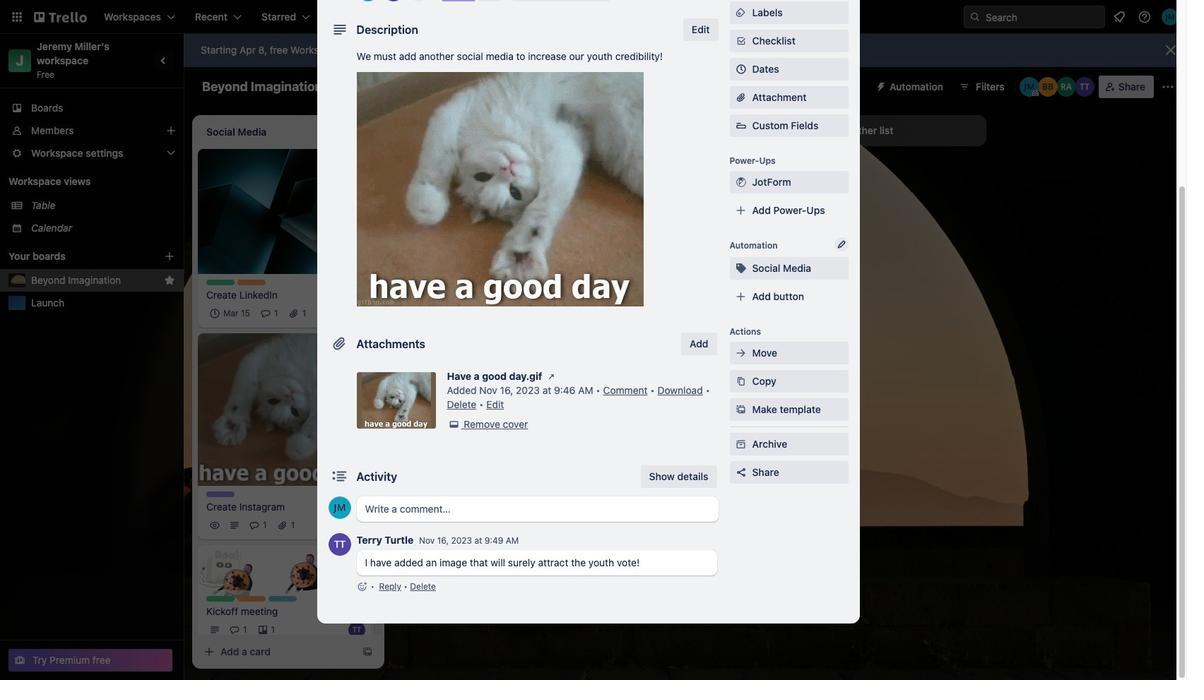 Task type: describe. For each thing, give the bounding box(es) containing it.
color: green, title: none image for color: orange, title: none icon
[[206, 280, 235, 285]]

0 vertical spatial terry turtle (terryturtle) image
[[328, 534, 351, 556]]

show menu image
[[1161, 80, 1175, 94]]

add reaction image
[[357, 580, 368, 594]]

starred icon image
[[164, 275, 175, 286]]

1 vertical spatial terry turtle (terryturtle) image
[[348, 622, 365, 639]]

color: bold red, title: "thoughts" element
[[407, 364, 435, 370]]

1 horizontal spatial ruby anderson (rubyanderson7) image
[[1057, 77, 1076, 97]]

color: orange, title: none image
[[237, 280, 266, 285]]

add board image
[[164, 251, 175, 262]]

bob builder (bobbuilder40) image
[[1038, 77, 1058, 97]]

jeremy miller (jeremymiller198) image inside primary element
[[1162, 8, 1179, 25]]

your boards with 2 items element
[[8, 248, 143, 265]]

create from template… image
[[362, 647, 373, 658]]

0 horizontal spatial ruby anderson (rubyanderson7) image
[[557, 331, 574, 348]]

Search field
[[981, 6, 1105, 28]]

edit card image
[[353, 340, 364, 351]]

color: sky, title: "sparkling" element
[[269, 597, 297, 602]]

create from template… image
[[763, 383, 775, 394]]

0 notifications image
[[1111, 8, 1128, 25]]

open information menu image
[[1138, 10, 1152, 24]]

Board name text field
[[195, 76, 330, 98]]



Task type: vqa. For each thing, say whether or not it's contained in the screenshot.
1st Click to unstar this board. It will be removed from your starred list. Icon from the right
no



Task type: locate. For each thing, give the bounding box(es) containing it.
color: purple, title: none image
[[441, 0, 475, 1]]

0 vertical spatial jeremy miller (jeremymiller198) image
[[1162, 8, 1179, 25]]

0 vertical spatial jeremy miller (jeremymiller198) image
[[537, 331, 554, 348]]

2 vertical spatial jeremy miller (jeremymiller198) image
[[328, 497, 351, 519]]

Write a comment text field
[[357, 497, 718, 522]]

2 color: green, title: none image from the top
[[206, 597, 235, 602]]

0 vertical spatial ruby anderson (rubyanderson7) image
[[1057, 77, 1076, 97]]

customize views image
[[546, 80, 560, 94]]

color: green, title: none image left color: orange, title: none image
[[206, 597, 235, 602]]

1 horizontal spatial jeremy miller (jeremymiller198) image
[[1020, 77, 1040, 97]]

0 vertical spatial color: green, title: none image
[[206, 280, 235, 285]]

color: orange, title: none image
[[237, 597, 266, 602]]

2 horizontal spatial jeremy miller (jeremymiller198) image
[[1162, 8, 1179, 25]]

1 vertical spatial jeremy miller (jeremymiller198) image
[[1020, 77, 1040, 97]]

search image
[[970, 11, 981, 23]]

0 horizontal spatial jeremy miller (jeremymiller198) image
[[348, 517, 365, 534]]

None checkbox
[[206, 305, 254, 322]]

jeremy miller (jeremymiller198) image
[[1162, 8, 1179, 25], [1020, 77, 1040, 97], [328, 497, 351, 519]]

0 horizontal spatial jeremy miller (jeremymiller198) image
[[328, 497, 351, 519]]

1 vertical spatial jeremy miller (jeremymiller198) image
[[348, 517, 365, 534]]

1 vertical spatial color: green, title: none image
[[206, 597, 235, 602]]

back to home image
[[34, 6, 87, 28]]

terry turtle (terryturtle) image
[[1075, 77, 1095, 97], [348, 305, 365, 322], [517, 331, 534, 348], [329, 517, 346, 534]]

primary element
[[0, 0, 1187, 34]]

terry turtle (terryturtle) image
[[328, 534, 351, 556], [348, 622, 365, 639]]

1 vertical spatial ruby anderson (rubyanderson7) image
[[557, 331, 574, 348]]

color: purple, title: none image
[[206, 492, 235, 498]]

1 color: green, title: none image from the top
[[206, 280, 235, 285]]

jeremy miller (jeremymiller198) image
[[537, 331, 554, 348], [348, 517, 365, 534]]

sm image
[[734, 6, 748, 20], [870, 76, 890, 95], [734, 346, 748, 360], [545, 370, 559, 384], [734, 403, 748, 417]]

color: green, title: none image
[[206, 280, 235, 285], [206, 597, 235, 602]]

ruby anderson (rubyanderson7) image
[[1057, 77, 1076, 97], [557, 331, 574, 348]]

have\_a\_good\_day.gif image
[[357, 72, 644, 307]]

color: green, title: none image for color: orange, title: none image
[[206, 597, 235, 602]]

None checkbox
[[427, 291, 501, 308]]

1 horizontal spatial jeremy miller (jeremymiller198) image
[[537, 331, 554, 348]]

color: green, title: none image left color: orange, title: none icon
[[206, 280, 235, 285]]

sm image
[[734, 175, 748, 189], [734, 262, 748, 276], [734, 375, 748, 389], [447, 418, 461, 432], [734, 438, 748, 452]]



